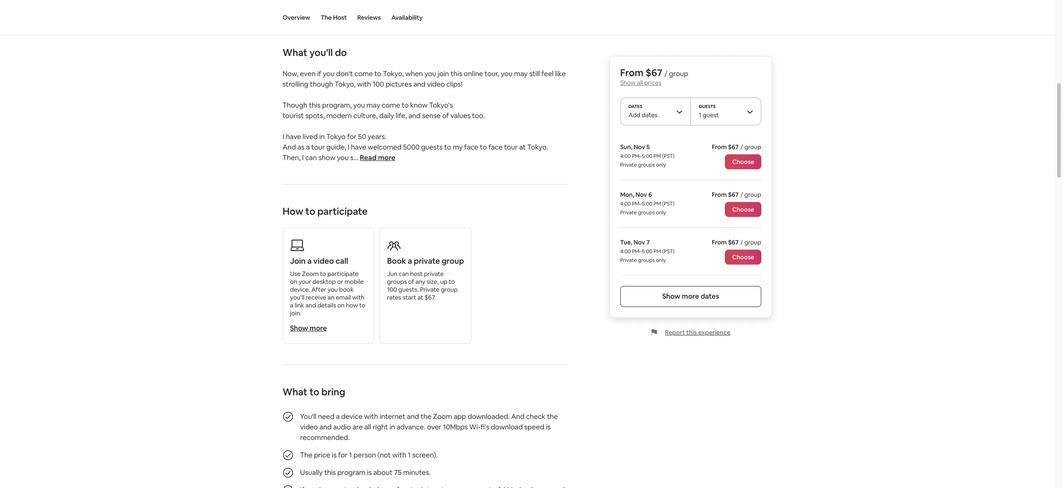 Task type: vqa. For each thing, say whether or not it's contained in the screenshot.
the bottommost is
yes



Task type: describe. For each thing, give the bounding box(es) containing it.
how
[[283, 205, 303, 218]]

a inside you'll need a device with internet and the zoom app downloaded. and check the video and audio are all right in advance. over 10mbps wi-fi's download speed is recommended.
[[336, 413, 340, 422]]

life,
[[396, 111, 407, 120]]

you'll
[[300, 413, 317, 422]]

what for what to bring
[[283, 386, 308, 398]]

dates for show more dates
[[701, 292, 720, 301]]

to right how on the left bottom
[[359, 302, 365, 310]]

and up advance.
[[407, 413, 419, 422]]

group inside the from $67 / group show all prices
[[669, 69, 689, 78]]

show more dates link
[[621, 286, 762, 307]]

book a private group jun can host private groups of any size, up to 100 guests. private group rates start at $67.
[[387, 256, 464, 302]]

how to participate
[[283, 205, 368, 218]]

like
[[555, 69, 566, 78]]

show for show more dates
[[663, 292, 681, 301]]

feel
[[542, 69, 554, 78]]

nov for mon,
[[636, 191, 647, 199]]

and inside though this program, you may come to know tokyo's tourist spots, modern culture, daily life, and sense of values too.
[[409, 111, 421, 120]]

to right the how
[[305, 205, 315, 218]]

private inside book a private group jun can host private groups of any size, up to 100 guests. private group rates start at $67.
[[420, 286, 440, 294]]

add
[[629, 111, 641, 119]]

/ for 6
[[741, 191, 744, 199]]

private for sun,
[[621, 162, 637, 169]]

link
[[295, 302, 304, 310]]

overview
[[283, 14, 310, 21]]

pm–5:00 for 6
[[632, 201, 653, 208]]

clips!
[[446, 80, 463, 89]]

all inside you'll need a device with internet and the zoom app downloaded. and check the video and audio are all right in advance. over 10mbps wi-fi's download speed is recommended.
[[364, 423, 371, 432]]

show more
[[290, 324, 327, 333]]

join
[[438, 69, 449, 78]]

and inside join a video call use zoom to participate on your desktop or mobile device. after you book you'll receive an email with a link and details on how to join.
[[306, 302, 316, 310]]

(not
[[378, 451, 391, 460]]

now,
[[283, 69, 299, 78]]

to left my
[[444, 143, 451, 152]]

private for mon,
[[621, 209, 637, 216]]

mon, nov 6 4:00 pm–5:00 pm (pst) private groups only
[[621, 191, 675, 216]]

can inside book a private group jun can host private groups of any size, up to 100 guests. private group rates start at $67.
[[399, 270, 409, 278]]

spots,
[[305, 111, 325, 120]]

you'll
[[290, 294, 304, 302]]

price
[[314, 451, 330, 460]]

$67 inside the from $67 / group show all prices
[[646, 67, 663, 79]]

1 vertical spatial for
[[338, 451, 348, 460]]

to left bring
[[310, 386, 320, 398]]

1 horizontal spatial 1
[[408, 451, 411, 460]]

the host button
[[321, 0, 347, 35]]

show for show more
[[290, 324, 308, 333]]

with inside join a video call use zoom to participate on your desktop or mobile device. after you book you'll receive an email with a link and details on how to join.
[[352, 294, 365, 302]]

$67.
[[425, 294, 436, 302]]

up
[[440, 278, 448, 286]]

(pst) for 5
[[662, 153, 675, 160]]

$67 for 5
[[728, 143, 739, 151]]

desktop
[[313, 278, 336, 286]]

show all prices button
[[621, 79, 662, 87]]

culture,
[[354, 111, 378, 120]]

video inside now, even if you don't come to tokyo, when you join this online tour, you may still feel like strolling though tokyo, with 100 pictures and video clips!
[[427, 80, 445, 89]]

person
[[354, 451, 376, 460]]

private for tue,
[[621, 257, 637, 264]]

1 inside guests 1 guest
[[699, 111, 702, 119]]

from for mon, nov 6
[[712, 191, 727, 199]]

pictures
[[386, 80, 412, 89]]

reviews
[[357, 14, 381, 21]]

the host
[[321, 14, 347, 21]]

strolling
[[283, 80, 308, 89]]

choose for mon, nov 6
[[733, 206, 755, 214]]

at inside i have lived in tokyo for 50 years. and as a tour guide, i have welcomed 5000 guests to my face to face tour at tokyo. then, i can show you s…
[[519, 143, 526, 152]]

is inside you'll need a device with internet and the zoom app downloaded. and check the video and audio are all right in advance. over 10mbps wi-fi's download speed is recommended.
[[546, 423, 551, 432]]

availability button
[[391, 0, 423, 35]]

a left link at left
[[290, 302, 293, 310]]

too.
[[472, 111, 485, 120]]

more for show more dates
[[682, 292, 700, 301]]

0 vertical spatial tokyo,
[[383, 69, 404, 78]]

guests
[[699, 104, 716, 109]]

values
[[451, 111, 471, 120]]

audio
[[333, 423, 351, 432]]

guests 1 guest
[[699, 104, 719, 119]]

from inside the from $67 / group show all prices
[[621, 67, 644, 79]]

/ for 7
[[741, 239, 744, 247]]

dates
[[629, 104, 643, 109]]

usually
[[300, 469, 323, 478]]

show inside the from $67 / group show all prices
[[621, 79, 636, 87]]

though
[[310, 80, 333, 89]]

4:00 for tue,
[[621, 248, 631, 255]]

1 horizontal spatial on
[[337, 302, 345, 310]]

check
[[526, 413, 546, 422]]

and inside you'll need a device with internet and the zoom app downloaded. and check the video and audio are all right in advance. over 10mbps wi-fi's download speed is recommended.
[[511, 413, 525, 422]]

you inside though this program, you may come to know tokyo's tourist spots, modern culture, daily life, and sense of values too.
[[353, 101, 365, 110]]

device.
[[290, 286, 310, 294]]

sun, nov 5 4:00 pm–5:00 pm (pst) private groups only
[[621, 143, 675, 169]]

can inside i have lived in tokyo for 50 years. and as a tour guide, i have welcomed 5000 guests to my face to face tour at tokyo. then, i can show you s…
[[305, 153, 317, 162]]

this for report this experience
[[687, 329, 697, 337]]

tour,
[[485, 69, 499, 78]]

/ for 5
[[741, 143, 744, 151]]

though this program, you may come to know tokyo's tourist spots, modern culture, daily life, and sense of values too.
[[283, 101, 485, 120]]

still
[[529, 69, 540, 78]]

come for may
[[382, 101, 400, 110]]

app
[[454, 413, 466, 422]]

1 horizontal spatial i
[[302, 153, 304, 162]]

bring
[[322, 386, 345, 398]]

join a video call use zoom to participate on your desktop or mobile device. after you book you'll receive an email with a link and details on how to join.
[[290, 256, 365, 317]]

jun
[[387, 270, 397, 278]]

my
[[453, 143, 463, 152]]

dates for dates add dates
[[642, 111, 658, 119]]

sense
[[422, 111, 441, 120]]

0 horizontal spatial on
[[290, 278, 297, 286]]

receive
[[306, 294, 326, 302]]

1 vertical spatial private
[[424, 270, 444, 278]]

and up recommended.
[[320, 423, 332, 432]]

online
[[464, 69, 483, 78]]

this for though this program, you may come to know tokyo's tourist spots, modern culture, daily life, and sense of values too.
[[309, 101, 321, 110]]

tokyo
[[326, 132, 346, 141]]

do
[[335, 46, 347, 59]]

join
[[290, 256, 306, 266]]

daily
[[379, 111, 394, 120]]

the for the host
[[321, 14, 332, 21]]

don't
[[336, 69, 353, 78]]

only for tue, nov 7
[[656, 257, 667, 264]]

download
[[491, 423, 523, 432]]

tourist
[[283, 111, 304, 120]]

what to bring
[[283, 386, 345, 398]]

now, even if you don't come to tokyo, when you join this online tour, you may still feel like strolling though tokyo, with 100 pictures and video clips!
[[283, 69, 566, 89]]

if
[[317, 69, 321, 78]]

1 face from the left
[[464, 143, 479, 152]]

then,
[[283, 153, 301, 162]]

in inside you'll need a device with internet and the zoom app downloaded. and check the video and audio are all right in advance. over 10mbps wi-fi's download speed is recommended.
[[390, 423, 395, 432]]

to up after at the bottom left
[[320, 270, 326, 278]]

for inside i have lived in tokyo for 50 years. and as a tour guide, i have welcomed 5000 guests to my face to face tour at tokyo. then, i can show you s…
[[347, 132, 357, 141]]

zoom inside join a video call use zoom to participate on your desktop or mobile device. after you book you'll receive an email with a link and details on how to join.
[[302, 270, 319, 278]]

lived
[[303, 132, 318, 141]]

tokyo.
[[527, 143, 548, 152]]

0 horizontal spatial tokyo,
[[335, 80, 356, 89]]

usually this program is about 75 minutes.
[[300, 469, 431, 478]]

from $67 / group for 5
[[712, 143, 762, 151]]

guests
[[421, 143, 443, 152]]

fi's
[[481, 423, 489, 432]]

program,
[[322, 101, 352, 110]]

2 face from the left
[[489, 143, 503, 152]]

choose for sun, nov 5
[[733, 158, 755, 166]]

i have lived in tokyo for 50 years. and as a tour guide, i have welcomed 5000 guests to my face to face tour at tokyo. then, i can show you s…
[[283, 132, 548, 162]]

show more link
[[290, 324, 327, 333]]

host
[[333, 14, 347, 21]]

pm for tue, nov 7
[[654, 248, 661, 255]]

1 horizontal spatial is
[[367, 469, 372, 478]]

pm for sun, nov 5
[[654, 153, 661, 160]]

need
[[318, 413, 335, 422]]

1 vertical spatial i
[[348, 143, 350, 152]]

sun,
[[621, 143, 633, 151]]

$67 for 7
[[728, 239, 739, 247]]



Task type: locate. For each thing, give the bounding box(es) containing it.
0 horizontal spatial of
[[408, 278, 414, 286]]

the
[[321, 14, 332, 21], [300, 451, 313, 460]]

the price is for 1 person (not with 1 screen).
[[300, 451, 438, 460]]

and down know
[[409, 111, 421, 120]]

start
[[403, 294, 416, 302]]

0 vertical spatial have
[[286, 132, 301, 141]]

is right the price
[[332, 451, 337, 460]]

1 vertical spatial come
[[382, 101, 400, 110]]

1 horizontal spatial may
[[514, 69, 528, 78]]

size,
[[427, 278, 439, 286]]

1 left screen).
[[408, 451, 411, 460]]

/ inside the from $67 / group show all prices
[[665, 69, 668, 78]]

0 vertical spatial pm–5:00
[[632, 153, 653, 160]]

to right don't
[[375, 69, 382, 78]]

0 vertical spatial of
[[442, 111, 449, 120]]

10mbps
[[443, 423, 468, 432]]

have up as
[[286, 132, 301, 141]]

1 from $67 / group from the top
[[712, 143, 762, 151]]

6
[[649, 191, 652, 199]]

and
[[413, 80, 426, 89], [409, 111, 421, 120], [306, 302, 316, 310], [407, 413, 419, 422], [320, 423, 332, 432]]

welcomed
[[368, 143, 402, 152]]

this up spots,
[[309, 101, 321, 110]]

groups inside mon, nov 6 4:00 pm–5:00 pm (pst) private groups only
[[638, 209, 655, 216]]

1 vertical spatial video
[[313, 256, 334, 266]]

choose for tue, nov 7
[[733, 254, 755, 261]]

private inside the 'sun, nov 5 4:00 pm–5:00 pm (pst) private groups only'
[[621, 162, 637, 169]]

dates add dates
[[629, 104, 658, 119]]

0 vertical spatial 4:00
[[621, 153, 631, 160]]

more inside button
[[378, 153, 396, 162]]

1 choose link from the top
[[726, 155, 762, 169]]

1 vertical spatial pm
[[654, 201, 661, 208]]

private inside mon, nov 6 4:00 pm–5:00 pm (pst) private groups only
[[621, 209, 637, 216]]

zoom up over
[[433, 413, 452, 422]]

dates right add
[[642, 111, 658, 119]]

all left prices
[[637, 79, 643, 87]]

of
[[442, 111, 449, 120], [408, 278, 414, 286]]

with right (not
[[392, 451, 406, 460]]

may
[[514, 69, 528, 78], [367, 101, 380, 110]]

nov inside the 'sun, nov 5 4:00 pm–5:00 pm (pst) private groups only'
[[634, 143, 646, 151]]

a inside i have lived in tokyo for 50 years. and as a tour guide, i have welcomed 5000 guests to my face to face tour at tokyo. then, i can show you s…
[[306, 143, 310, 152]]

2 tour from the left
[[504, 143, 518, 152]]

pm–5:00 inside the 'sun, nov 5 4:00 pm–5:00 pm (pst) private groups only'
[[632, 153, 653, 160]]

read
[[360, 153, 377, 162]]

1 vertical spatial only
[[656, 209, 667, 216]]

groups inside book a private group jun can host private groups of any size, up to 100 guests. private group rates start at $67.
[[387, 278, 407, 286]]

private down the 'sun,'
[[621, 162, 637, 169]]

private down tue,
[[621, 257, 637, 264]]

4:00 down tue,
[[621, 248, 631, 255]]

device
[[341, 413, 363, 422]]

zoom
[[302, 270, 319, 278], [433, 413, 452, 422]]

downloaded.
[[468, 413, 510, 422]]

private left the up
[[420, 286, 440, 294]]

2 4:00 from the top
[[621, 201, 631, 208]]

3 pm from the top
[[654, 248, 661, 255]]

program
[[338, 469, 366, 478]]

2 horizontal spatial 1
[[699, 111, 702, 119]]

choose link for 7
[[726, 250, 762, 265]]

1 choose from the top
[[733, 158, 755, 166]]

1 vertical spatial show
[[663, 292, 681, 301]]

to inside though this program, you may come to know tokyo's tourist spots, modern culture, daily life, and sense of values too.
[[402, 101, 409, 110]]

of inside though this program, you may come to know tokyo's tourist spots, modern culture, daily life, and sense of values too.
[[442, 111, 449, 120]]

0 horizontal spatial have
[[286, 132, 301, 141]]

an
[[328, 294, 335, 302]]

4:00 inside the 'sun, nov 5 4:00 pm–5:00 pm (pst) private groups only'
[[621, 153, 631, 160]]

tue,
[[621, 239, 633, 247]]

in down internet
[[390, 423, 395, 432]]

1 vertical spatial (pst)
[[662, 201, 675, 208]]

7
[[647, 239, 650, 247]]

i up then,
[[283, 132, 284, 141]]

report this experience button
[[651, 329, 731, 337]]

tour
[[311, 143, 325, 152], [504, 143, 518, 152]]

all right "are" at the left
[[364, 423, 371, 432]]

the up over
[[421, 413, 432, 422]]

nov inside mon, nov 6 4:00 pm–5:00 pm (pst) private groups only
[[636, 191, 647, 199]]

guest
[[703, 111, 719, 119]]

any
[[416, 278, 426, 286]]

pm–5:00 down the 7
[[632, 248, 653, 255]]

report this experience
[[665, 329, 731, 337]]

0 vertical spatial 100
[[373, 80, 384, 89]]

the left the price
[[300, 451, 313, 460]]

only inside the 'sun, nov 5 4:00 pm–5:00 pm (pst) private groups only'
[[656, 162, 667, 169]]

1 left person
[[349, 451, 352, 460]]

1 vertical spatial can
[[399, 270, 409, 278]]

come
[[355, 69, 373, 78], [382, 101, 400, 110]]

this inside though this program, you may come to know tokyo's tourist spots, modern culture, daily life, and sense of values too.
[[309, 101, 321, 110]]

speed
[[524, 423, 545, 432]]

3 4:00 from the top
[[621, 248, 631, 255]]

at left the tokyo.
[[519, 143, 526, 152]]

to right my
[[480, 143, 487, 152]]

1 horizontal spatial face
[[489, 143, 503, 152]]

1 horizontal spatial tour
[[504, 143, 518, 152]]

video
[[427, 80, 445, 89], [313, 256, 334, 266], [300, 423, 318, 432]]

more down welcomed
[[378, 153, 396, 162]]

0 horizontal spatial 100
[[373, 80, 384, 89]]

and inside now, even if you don't come to tokyo, when you join this online tour, you may still feel like strolling though tokyo, with 100 pictures and video clips!
[[413, 80, 426, 89]]

groups for private
[[387, 278, 407, 286]]

pm for mon, nov 6
[[654, 201, 661, 208]]

tour down 'lived'
[[311, 143, 325, 152]]

nov left the 7
[[634, 239, 646, 247]]

in inside i have lived in tokyo for 50 years. and as a tour guide, i have welcomed 5000 guests to my face to face tour at tokyo. then, i can show you s…
[[319, 132, 325, 141]]

all inside the from $67 / group show all prices
[[637, 79, 643, 87]]

1 horizontal spatial the
[[321, 14, 332, 21]]

book
[[339, 286, 354, 294]]

nov for sun,
[[634, 143, 646, 151]]

dates up experience
[[701, 292, 720, 301]]

the for the price is for 1 person (not with 1 screen).
[[300, 451, 313, 460]]

come inside though this program, you may come to know tokyo's tourist spots, modern culture, daily life, and sense of values too.
[[382, 101, 400, 110]]

choose link for 6
[[726, 202, 762, 217]]

groups for 7
[[638, 257, 655, 264]]

0 vertical spatial pm
[[654, 153, 661, 160]]

for left 50
[[347, 132, 357, 141]]

report
[[665, 329, 685, 337]]

your
[[299, 278, 311, 286]]

2 vertical spatial choose link
[[726, 250, 762, 265]]

0 horizontal spatial tour
[[311, 143, 325, 152]]

with inside now, even if you don't come to tokyo, when you join this online tour, you may still feel like strolling though tokyo, with 100 pictures and video clips!
[[357, 80, 371, 89]]

3 choose link from the top
[[726, 250, 762, 265]]

with inside you'll need a device with internet and the zoom app downloaded. and check the video and audio are all right in advance. over 10mbps wi-fi's download speed is recommended.
[[364, 413, 378, 422]]

experience
[[699, 329, 731, 337]]

0 horizontal spatial in
[[319, 132, 325, 141]]

100 down jun
[[387, 286, 397, 294]]

1 what from the top
[[283, 46, 308, 59]]

0 horizontal spatial dates
[[642, 111, 658, 119]]

the right check
[[547, 413, 558, 422]]

what for what you'll do
[[283, 46, 308, 59]]

2 what from the top
[[283, 386, 308, 398]]

0 vertical spatial what
[[283, 46, 308, 59]]

know
[[410, 101, 428, 110]]

2 horizontal spatial i
[[348, 143, 350, 152]]

years.
[[368, 132, 387, 141]]

only
[[656, 162, 667, 169], [656, 209, 667, 216], [656, 257, 667, 264]]

only inside 'tue, nov 7 4:00 pm–5:00 pm (pst) private groups only'
[[656, 257, 667, 264]]

with up 'culture,'
[[357, 80, 371, 89]]

screen).
[[412, 451, 438, 460]]

3 from $67 / group from the top
[[712, 239, 762, 247]]

0 vertical spatial participate
[[317, 205, 368, 218]]

2 vertical spatial nov
[[634, 239, 646, 247]]

show up report on the right bottom of the page
[[663, 292, 681, 301]]

at left $67. at left bottom
[[418, 294, 423, 302]]

100 inside book a private group jun can host private groups of any size, up to 100 guests. private group rates start at $67.
[[387, 286, 397, 294]]

1 horizontal spatial and
[[511, 413, 525, 422]]

0 vertical spatial video
[[427, 80, 445, 89]]

1 pm–5:00 from the top
[[632, 153, 653, 160]]

private inside 'tue, nov 7 4:00 pm–5:00 pm (pst) private groups only'
[[621, 257, 637, 264]]

1 vertical spatial and
[[511, 413, 525, 422]]

show down join.
[[290, 324, 308, 333]]

1 (pst) from the top
[[662, 153, 675, 160]]

4:00 for sun,
[[621, 153, 631, 160]]

can left show
[[305, 153, 317, 162]]

i right guide, on the top left of the page
[[348, 143, 350, 152]]

2 only from the top
[[656, 209, 667, 216]]

to inside book a private group jun can host private groups of any size, up to 100 guests. private group rates start at $67.
[[449, 278, 455, 286]]

a up audio
[[336, 413, 340, 422]]

groups inside 'tue, nov 7 4:00 pm–5:00 pm (pst) private groups only'
[[638, 257, 655, 264]]

100 left pictures
[[373, 80, 384, 89]]

host
[[410, 270, 423, 278]]

groups
[[638, 162, 655, 169], [638, 209, 655, 216], [638, 257, 655, 264], [387, 278, 407, 286]]

0 horizontal spatial all
[[364, 423, 371, 432]]

of inside book a private group jun can host private groups of any size, up to 100 guests. private group rates start at $67.
[[408, 278, 414, 286]]

pm–5:00 inside 'tue, nov 7 4:00 pm–5:00 pm (pst) private groups only'
[[632, 248, 653, 255]]

all
[[637, 79, 643, 87], [364, 423, 371, 432]]

1 pm from the top
[[654, 153, 661, 160]]

this for usually this program is about 75 minutes.
[[324, 469, 336, 478]]

choose link for 5
[[726, 155, 762, 169]]

1 horizontal spatial have
[[351, 143, 366, 152]]

2 vertical spatial from $67 / group
[[712, 239, 762, 247]]

you inside i have lived in tokyo for 50 years. and as a tour guide, i have welcomed 5000 guests to my face to face tour at tokyo. then, i can show you s…
[[337, 153, 349, 162]]

private up host
[[414, 256, 440, 266]]

at inside book a private group jun can host private groups of any size, up to 100 guests. private group rates start at $67.
[[418, 294, 423, 302]]

video down join
[[427, 80, 445, 89]]

from for tue, nov 7
[[712, 239, 727, 247]]

zoom inside you'll need a device with internet and the zoom app downloaded. and check the video and audio are all right in advance. over 10mbps wi-fi's download speed is recommended.
[[433, 413, 452, 422]]

availability
[[391, 14, 423, 21]]

nov left 6
[[636, 191, 647, 199]]

4:00 inside 'tue, nov 7 4:00 pm–5:00 pm (pst) private groups only'
[[621, 248, 631, 255]]

come up daily
[[382, 101, 400, 110]]

private right host
[[424, 270, 444, 278]]

in
[[319, 132, 325, 141], [390, 423, 395, 432]]

3 only from the top
[[656, 257, 667, 264]]

of left any
[[408, 278, 414, 286]]

0 horizontal spatial can
[[305, 153, 317, 162]]

you'll need a device with internet and the zoom app downloaded. and check the video and audio are all right in advance. over 10mbps wi-fi's download speed is recommended.
[[300, 413, 558, 443]]

$67
[[646, 67, 663, 79], [728, 143, 739, 151], [728, 191, 739, 199], [728, 239, 739, 247]]

from for sun, nov 5
[[712, 143, 727, 151]]

you inside join a video call use zoom to participate on your desktop or mobile device. after you book you'll receive an email with a link and details on how to join.
[[328, 286, 338, 294]]

4:00 for mon,
[[621, 201, 631, 208]]

0 horizontal spatial face
[[464, 143, 479, 152]]

1 vertical spatial nov
[[636, 191, 647, 199]]

0 vertical spatial may
[[514, 69, 528, 78]]

pm–5:00
[[632, 153, 653, 160], [632, 201, 653, 208], [632, 248, 653, 255]]

(pst) for 7
[[662, 248, 675, 255]]

1
[[699, 111, 702, 119], [349, 451, 352, 460], [408, 451, 411, 460]]

0 horizontal spatial zoom
[[302, 270, 319, 278]]

may inside now, even if you don't come to tokyo, when you join this online tour, you may still feel like strolling though tokyo, with 100 pictures and video clips!
[[514, 69, 528, 78]]

1 vertical spatial in
[[390, 423, 395, 432]]

1 vertical spatial more
[[682, 292, 700, 301]]

with up right
[[364, 413, 378, 422]]

video down you'll
[[300, 423, 318, 432]]

show more dates
[[663, 292, 720, 301]]

1 horizontal spatial zoom
[[433, 413, 452, 422]]

and up download
[[511, 413, 525, 422]]

more down the details
[[310, 324, 327, 333]]

read more
[[360, 153, 396, 162]]

4:00 down the 'sun,'
[[621, 153, 631, 160]]

nov left 5
[[634, 143, 646, 151]]

pm–5:00 down 6
[[632, 201, 653, 208]]

pm inside mon, nov 6 4:00 pm–5:00 pm (pst) private groups only
[[654, 201, 661, 208]]

0 vertical spatial i
[[283, 132, 284, 141]]

0 horizontal spatial show
[[290, 324, 308, 333]]

(pst) inside mon, nov 6 4:00 pm–5:00 pm (pst) private groups only
[[662, 201, 675, 208]]

tokyo,
[[383, 69, 404, 78], [335, 80, 356, 89]]

a right as
[[306, 143, 310, 152]]

pm inside the 'sun, nov 5 4:00 pm–5:00 pm (pst) private groups only'
[[654, 153, 661, 160]]

minutes.
[[403, 469, 431, 478]]

pm–5:00 for 7
[[632, 248, 653, 255]]

is right speed at bottom
[[546, 423, 551, 432]]

pm
[[654, 153, 661, 160], [654, 201, 661, 208], [654, 248, 661, 255]]

(pst) inside the 'sun, nov 5 4:00 pm–5:00 pm (pst) private groups only'
[[662, 153, 675, 160]]

nov inside 'tue, nov 7 4:00 pm–5:00 pm (pst) private groups only'
[[634, 239, 646, 247]]

to right the up
[[449, 278, 455, 286]]

tokyo, up pictures
[[383, 69, 404, 78]]

face
[[464, 143, 479, 152], [489, 143, 503, 152]]

guests.
[[399, 286, 419, 294]]

come right don't
[[355, 69, 373, 78]]

groups inside the 'sun, nov 5 4:00 pm–5:00 pm (pst) private groups only'
[[638, 162, 655, 169]]

1 4:00 from the top
[[621, 153, 631, 160]]

0 vertical spatial is
[[546, 423, 551, 432]]

1 vertical spatial pm–5:00
[[632, 201, 653, 208]]

what up now,
[[283, 46, 308, 59]]

1 vertical spatial the
[[300, 451, 313, 460]]

0 horizontal spatial at
[[418, 294, 423, 302]]

in right 'lived'
[[319, 132, 325, 141]]

internet
[[380, 413, 406, 422]]

0 vertical spatial all
[[637, 79, 643, 87]]

have down 50
[[351, 143, 366, 152]]

tour left the tokyo.
[[504, 143, 518, 152]]

mobile
[[345, 278, 364, 286]]

0 vertical spatial nov
[[634, 143, 646, 151]]

a
[[306, 143, 310, 152], [307, 256, 312, 266], [408, 256, 412, 266], [290, 302, 293, 310], [336, 413, 340, 422]]

may left still
[[514, 69, 528, 78]]

video inside you'll need a device with internet and the zoom app downloaded. and check the video and audio are all right in advance. over 10mbps wi-fi's download speed is recommended.
[[300, 423, 318, 432]]

i down as
[[302, 153, 304, 162]]

from $67 / group for 6
[[712, 191, 762, 199]]

groups for 5
[[638, 162, 655, 169]]

2 (pst) from the top
[[662, 201, 675, 208]]

3 (pst) from the top
[[662, 248, 675, 255]]

what you'll do
[[283, 46, 347, 59]]

2 vertical spatial pm
[[654, 248, 661, 255]]

on left "your"
[[290, 278, 297, 286]]

1 vertical spatial zoom
[[433, 413, 452, 422]]

1 vertical spatial is
[[332, 451, 337, 460]]

0 vertical spatial dates
[[642, 111, 658, 119]]

pm–5:00 for 5
[[632, 153, 653, 160]]

0 vertical spatial come
[[355, 69, 373, 78]]

over
[[427, 423, 442, 432]]

4:00 inside mon, nov 6 4:00 pm–5:00 pm (pst) private groups only
[[621, 201, 631, 208]]

0 horizontal spatial the
[[300, 451, 313, 460]]

a inside book a private group jun can host private groups of any size, up to 100 guests. private group rates start at $67.
[[408, 256, 412, 266]]

at
[[519, 143, 526, 152], [418, 294, 423, 302]]

guide,
[[327, 143, 346, 152]]

0 horizontal spatial is
[[332, 451, 337, 460]]

groups down 5
[[638, 162, 655, 169]]

0 horizontal spatial 1
[[349, 451, 352, 460]]

what up you'll
[[283, 386, 308, 398]]

come inside now, even if you don't come to tokyo, when you join this online tour, you may still feel like strolling though tokyo, with 100 pictures and video clips!
[[355, 69, 373, 78]]

groups down 6
[[638, 209, 655, 216]]

with right email
[[352, 294, 365, 302]]

only for mon, nov 6
[[656, 209, 667, 216]]

0 vertical spatial can
[[305, 153, 317, 162]]

and up then,
[[283, 143, 296, 152]]

to up life, in the top of the page
[[402, 101, 409, 110]]

to inside now, even if you don't come to tokyo, when you join this online tour, you may still feel like strolling though tokyo, with 100 pictures and video clips!
[[375, 69, 382, 78]]

2 pm from the top
[[654, 201, 661, 208]]

more up report this experience button
[[682, 292, 700, 301]]

participate inside join a video call use zoom to participate on your desktop or mobile device. after you book you'll receive an email with a link and details on how to join.
[[328, 270, 359, 278]]

4:00 down mon,
[[621, 201, 631, 208]]

1 horizontal spatial the
[[547, 413, 558, 422]]

groups up rates
[[387, 278, 407, 286]]

1 vertical spatial dates
[[701, 292, 720, 301]]

(pst) inside 'tue, nov 7 4:00 pm–5:00 pm (pst) private groups only'
[[662, 248, 675, 255]]

rates
[[387, 294, 401, 302]]

1 horizontal spatial tokyo,
[[383, 69, 404, 78]]

come for don't
[[355, 69, 373, 78]]

2 vertical spatial (pst)
[[662, 248, 675, 255]]

from $67 / group show all prices
[[621, 67, 689, 87]]

2 vertical spatial is
[[367, 469, 372, 478]]

groups for 6
[[638, 209, 655, 216]]

about
[[373, 469, 393, 478]]

1 vertical spatial choose link
[[726, 202, 762, 217]]

this
[[451, 69, 462, 78], [309, 101, 321, 110], [687, 329, 697, 337], [324, 469, 336, 478]]

0 vertical spatial private
[[414, 256, 440, 266]]

mon,
[[621, 191, 635, 199]]

details
[[318, 302, 336, 310]]

modern
[[326, 111, 352, 120]]

1 vertical spatial at
[[418, 294, 423, 302]]

0 vertical spatial at
[[519, 143, 526, 152]]

and
[[283, 143, 296, 152], [511, 413, 525, 422]]

0 horizontal spatial may
[[367, 101, 380, 110]]

video inside join a video call use zoom to participate on your desktop or mobile device. after you book you'll receive an email with a link and details on how to join.
[[313, 256, 334, 266]]

2 vertical spatial more
[[310, 324, 327, 333]]

1 vertical spatial choose
[[733, 206, 755, 214]]

100 inside now, even if you don't come to tokyo, when you join this online tour, you may still feel like strolling though tokyo, with 100 pictures and video clips!
[[373, 80, 384, 89]]

may inside though this program, you may come to know tokyo's tourist spots, modern culture, daily life, and sense of values too.
[[367, 101, 380, 110]]

dates inside dates add dates
[[642, 111, 658, 119]]

1 vertical spatial participate
[[328, 270, 359, 278]]

the inside button
[[321, 14, 332, 21]]

may up 'culture,'
[[367, 101, 380, 110]]

(pst) for 6
[[662, 201, 675, 208]]

1 left guest
[[699, 111, 702, 119]]

$67 for 6
[[728, 191, 739, 199]]

2 the from the left
[[547, 413, 558, 422]]

show left prices
[[621, 79, 636, 87]]

1 horizontal spatial show
[[621, 79, 636, 87]]

2 vertical spatial choose
[[733, 254, 755, 261]]

a right join
[[307, 256, 312, 266]]

or
[[337, 278, 343, 286]]

more for read more
[[378, 153, 396, 162]]

pm–5:00 inside mon, nov 6 4:00 pm–5:00 pm (pst) private groups only
[[632, 201, 653, 208]]

1 tour from the left
[[311, 143, 325, 152]]

more
[[378, 153, 396, 162], [682, 292, 700, 301], [310, 324, 327, 333]]

0 vertical spatial (pst)
[[662, 153, 675, 160]]

1 only from the top
[[656, 162, 667, 169]]

2 choose from the top
[[733, 206, 755, 214]]

from $67 / group for 7
[[712, 239, 762, 247]]

and right link at left
[[306, 302, 316, 310]]

right
[[373, 423, 388, 432]]

you
[[323, 69, 335, 78], [425, 69, 436, 78], [501, 69, 513, 78], [353, 101, 365, 110], [337, 153, 349, 162], [328, 286, 338, 294]]

2 choose link from the top
[[726, 202, 762, 217]]

on left how on the left bottom
[[337, 302, 345, 310]]

nov for tue,
[[634, 239, 646, 247]]

can
[[305, 153, 317, 162], [399, 270, 409, 278]]

1 horizontal spatial all
[[637, 79, 643, 87]]

1 vertical spatial all
[[364, 423, 371, 432]]

after
[[312, 286, 326, 294]]

this inside now, even if you don't come to tokyo, when you join this online tour, you may still feel like strolling though tokyo, with 100 pictures and video clips!
[[451, 69, 462, 78]]

3 pm–5:00 from the top
[[632, 248, 653, 255]]

1 vertical spatial what
[[283, 386, 308, 398]]

0 vertical spatial only
[[656, 162, 667, 169]]

0 horizontal spatial come
[[355, 69, 373, 78]]

a right book at the bottom of the page
[[408, 256, 412, 266]]

1 vertical spatial 4:00
[[621, 201, 631, 208]]

this right report on the right bottom of the page
[[687, 329, 697, 337]]

this up clips!
[[451, 69, 462, 78]]

1 vertical spatial 100
[[387, 286, 397, 294]]

of down tokyo's
[[442, 111, 449, 120]]

tokyo, down don't
[[335, 80, 356, 89]]

pm inside 'tue, nov 7 4:00 pm–5:00 pm (pst) private groups only'
[[654, 248, 661, 255]]

participate
[[317, 205, 368, 218], [328, 270, 359, 278]]

though
[[283, 101, 307, 110]]

can right jun
[[399, 270, 409, 278]]

2 vertical spatial pm–5:00
[[632, 248, 653, 255]]

for up program
[[338, 451, 348, 460]]

2 from $67 / group from the top
[[712, 191, 762, 199]]

and inside i have lived in tokyo for 50 years. and as a tour guide, i have welcomed 5000 guests to my face to face tour at tokyo. then, i can show you s…
[[283, 143, 296, 152]]

zoom right "use"
[[302, 270, 319, 278]]

you'll
[[310, 46, 333, 59]]

0 horizontal spatial the
[[421, 413, 432, 422]]

3 choose from the top
[[733, 254, 755, 261]]

video left call
[[313, 256, 334, 266]]

0 horizontal spatial i
[[283, 132, 284, 141]]

1 horizontal spatial at
[[519, 143, 526, 152]]

0 vertical spatial on
[[290, 278, 297, 286]]

2 vertical spatial 4:00
[[621, 248, 631, 255]]

2 pm–5:00 from the top
[[632, 201, 653, 208]]

only inside mon, nov 6 4:00 pm–5:00 pm (pst) private groups only
[[656, 209, 667, 216]]

1 the from the left
[[421, 413, 432, 422]]

1 horizontal spatial more
[[378, 153, 396, 162]]

1 vertical spatial from $67 / group
[[712, 191, 762, 199]]

50
[[358, 132, 366, 141]]

0 vertical spatial choose link
[[726, 155, 762, 169]]

is left the about
[[367, 469, 372, 478]]

more for show more
[[310, 324, 327, 333]]

show inside show more dates link
[[663, 292, 681, 301]]

groups down the 7
[[638, 257, 655, 264]]

are
[[353, 423, 363, 432]]

group
[[669, 69, 689, 78], [745, 143, 762, 151], [745, 191, 762, 199], [745, 239, 762, 247], [442, 256, 464, 266], [441, 286, 458, 294]]

email
[[336, 294, 351, 302]]

this right usually
[[324, 469, 336, 478]]

1 horizontal spatial of
[[442, 111, 449, 120]]

0 vertical spatial for
[[347, 132, 357, 141]]

recommended.
[[300, 434, 350, 443]]

1 horizontal spatial come
[[382, 101, 400, 110]]

and down when
[[413, 80, 426, 89]]

only for sun, nov 5
[[656, 162, 667, 169]]

2 horizontal spatial show
[[663, 292, 681, 301]]

the left host
[[321, 14, 332, 21]]



